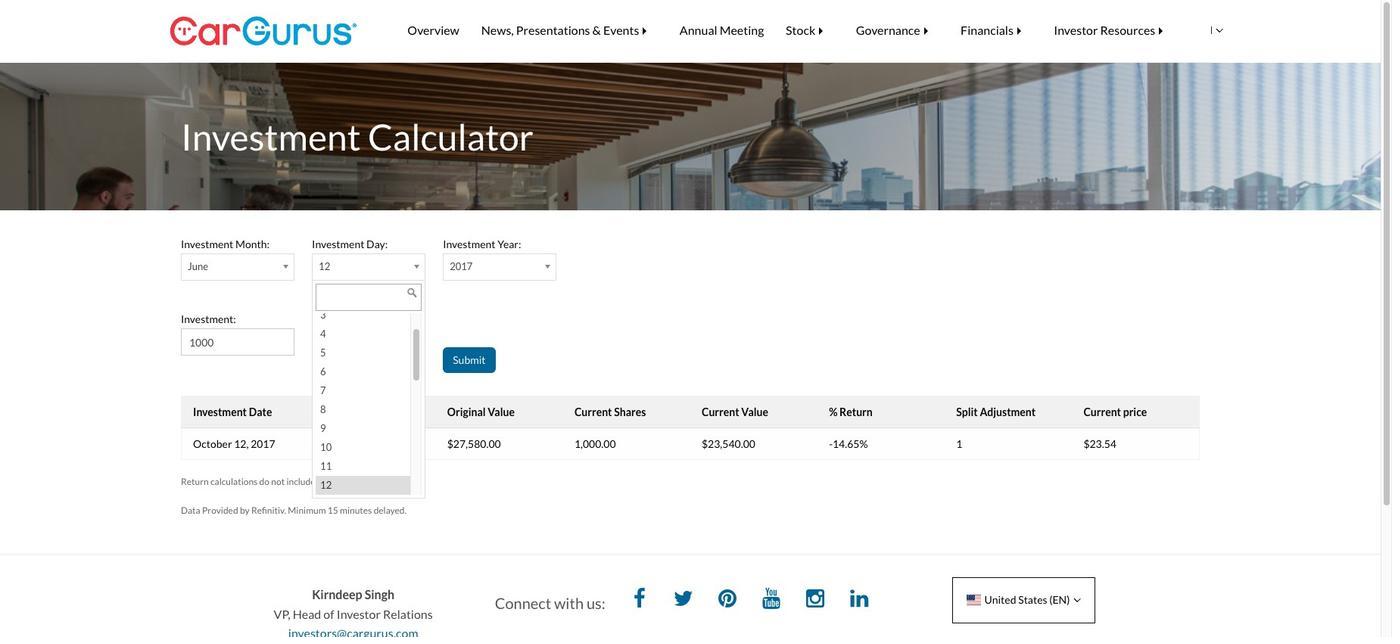 Task type: vqa. For each thing, say whether or not it's contained in the screenshot.
9/30/2023,
no



Task type: locate. For each thing, give the bounding box(es) containing it.
2017 right "12,"
[[251, 438, 275, 451]]

investment day
[[312, 238, 385, 251]]

3 current from the left
[[1084, 406, 1121, 419]]

1 horizontal spatial current
[[702, 406, 740, 419]]

dividends.
[[381, 476, 421, 488]]

1 horizontal spatial investor
[[1054, 23, 1098, 37]]

split
[[957, 406, 978, 419]]

0 horizontal spatial current
[[575, 406, 612, 419]]

2 horizontal spatial shares
[[614, 406, 646, 419]]

1 value from the left
[[488, 406, 515, 419]]

date
[[249, 406, 272, 419]]

1 horizontal spatial original
[[447, 406, 486, 419]]

12
[[319, 261, 330, 273], [320, 480, 332, 492]]

1 current from the left
[[575, 406, 612, 419]]

calculations
[[210, 476, 258, 488]]

financials
[[961, 23, 1014, 37]]

investor
[[1054, 23, 1098, 37], [337, 607, 381, 622]]

1 horizontal spatial 2017
[[450, 261, 473, 273]]

cash
[[361, 476, 379, 488]]

1,000.00 down 9
[[320, 438, 361, 451]]

units
[[312, 313, 337, 326]]

1 vertical spatial return
[[181, 476, 209, 488]]

0 horizontal spatial shares
[[319, 336, 348, 348]]

value for original value
[[488, 406, 515, 419]]

-14.65%
[[829, 438, 868, 451]]

shares for current shares
[[614, 406, 646, 419]]

0 vertical spatial 12
[[319, 261, 330, 273]]

delayed.
[[374, 505, 407, 517]]

0 vertical spatial 2017
[[450, 261, 473, 273]]

day
[[367, 238, 385, 251]]

meeting
[[720, 23, 764, 37]]

value up $27,580.00
[[488, 406, 515, 419]]

investor left resources
[[1054, 23, 1098, 37]]

12,
[[234, 438, 249, 451]]

0 horizontal spatial value
[[488, 406, 515, 419]]

original
[[320, 406, 359, 419], [447, 406, 486, 419]]

(en)
[[1050, 594, 1070, 607]]

presentations
[[516, 23, 590, 37]]

of
[[324, 607, 334, 622]]

price
[[1123, 406, 1147, 419]]

2 value from the left
[[742, 406, 769, 419]]

current
[[575, 406, 612, 419], [702, 406, 740, 419], [1084, 406, 1121, 419]]

investment
[[181, 115, 361, 158], [181, 238, 233, 251], [312, 238, 365, 251], [443, 238, 496, 251], [181, 313, 233, 326], [193, 406, 247, 419]]

1 vertical spatial 12
[[320, 480, 332, 492]]

investment for investment date
[[193, 406, 247, 419]]

original for original shares
[[320, 406, 359, 419]]

investment for investment day
[[312, 238, 365, 251]]

governance
[[856, 23, 921, 37]]

investor down singh
[[337, 607, 381, 622]]

value
[[488, 406, 515, 419], [742, 406, 769, 419]]

do
[[259, 476, 270, 488]]

0 horizontal spatial return
[[181, 476, 209, 488]]

investor resources link
[[1043, 12, 1185, 48]]

financials link
[[950, 12, 1043, 48]]

return right "%"
[[840, 406, 873, 419]]

with
[[554, 595, 584, 613]]

shares inside 'link'
[[319, 336, 348, 348]]

1
[[957, 438, 963, 451]]

1 horizontal spatial shares
[[361, 406, 392, 419]]

menu bar containing overview
[[374, 0, 1208, 61]]

value for current value
[[742, 406, 769, 419]]

1 horizontal spatial return
[[840, 406, 873, 419]]

investment date
[[193, 406, 272, 419]]

menu bar
[[374, 0, 1208, 61]]

current for current value
[[702, 406, 740, 419]]

12 down investment day
[[319, 261, 330, 273]]

8
[[320, 404, 326, 416]]

None submit
[[443, 348, 496, 373]]

value up the $23,540.00
[[742, 406, 769, 419]]

investment for investment month
[[181, 238, 233, 251]]

0 horizontal spatial original
[[320, 406, 359, 419]]

1 horizontal spatial 1,000.00
[[575, 438, 616, 451]]

united states (en)
[[985, 594, 1070, 607]]

original for original value
[[447, 406, 486, 419]]

1 vertical spatial investor
[[337, 607, 381, 622]]

news,
[[481, 23, 514, 37]]

original up 9
[[320, 406, 359, 419]]

connect with us element
[[495, 585, 886, 616]]

shares for original shares
[[361, 406, 392, 419]]

2 1,000.00 from the left
[[575, 438, 616, 451]]

0 horizontal spatial 2017
[[251, 438, 275, 451]]

1,000.00
[[320, 438, 361, 451], [575, 438, 616, 451]]

investment for investment
[[181, 313, 233, 326]]

facebook image
[[624, 585, 655, 616]]

resources
[[1101, 23, 1156, 37]]

2 original from the left
[[447, 406, 486, 419]]

current price
[[1084, 406, 1147, 419]]

shares
[[319, 336, 348, 348], [361, 406, 392, 419], [614, 406, 646, 419]]

current for current price
[[1084, 406, 1121, 419]]

2 current from the left
[[702, 406, 740, 419]]

investment year
[[443, 238, 519, 251]]

0 horizontal spatial investor
[[337, 607, 381, 622]]

data
[[181, 505, 200, 517]]

0 vertical spatial return
[[840, 406, 873, 419]]

not
[[271, 476, 285, 488]]

governance link
[[845, 12, 950, 48]]

1 horizontal spatial value
[[742, 406, 769, 419]]

2017
[[450, 261, 473, 273], [251, 438, 275, 451]]

us image
[[967, 595, 981, 606]]

12 down 11
[[320, 480, 332, 492]]

linkedin image
[[844, 585, 875, 616]]

2017 down investment year
[[450, 261, 473, 273]]

original value
[[447, 406, 515, 419]]

15
[[328, 505, 338, 517]]

1,000.00 down current shares at the bottom left
[[575, 438, 616, 451]]

return up data on the left bottom
[[181, 476, 209, 488]]

0 horizontal spatial 1,000.00
[[320, 438, 361, 451]]

head
[[293, 607, 321, 622]]

return
[[840, 406, 873, 419], [181, 476, 209, 488]]

None text field
[[316, 284, 422, 311]]

1 original from the left
[[320, 406, 359, 419]]

2 horizontal spatial current
[[1084, 406, 1121, 419]]

reinvested
[[317, 476, 359, 488]]

october
[[193, 438, 232, 451]]

original up $27,580.00
[[447, 406, 486, 419]]

singh
[[365, 588, 395, 602]]



Task type: describe. For each thing, give the bounding box(es) containing it.
by
[[240, 505, 250, 517]]

news, presentations & events
[[481, 23, 639, 37]]

11
[[320, 461, 332, 473]]

7
[[320, 385, 326, 397]]

3 4 5 6 7 8 9 10 11 12
[[320, 309, 332, 492]]

return calculations do not include reinvested cash dividends.
[[181, 476, 421, 488]]

$23.54
[[1084, 438, 1117, 451]]

events
[[603, 23, 639, 37]]

overview
[[408, 23, 460, 37]]

1 1,000.00 from the left
[[320, 438, 361, 451]]

kirndeep singh vp, head of investor relations
[[274, 588, 433, 622]]

$23,540.00
[[702, 438, 756, 451]]

month
[[236, 238, 267, 251]]

current for current shares
[[575, 406, 612, 419]]

annual meeting
[[680, 23, 764, 37]]

us:
[[587, 595, 606, 613]]

minimum
[[288, 505, 326, 517]]

data provided by refinitiv. minimum 15 minutes delayed.
[[181, 505, 407, 517]]

kirndeep
[[312, 588, 362, 602]]

9
[[320, 423, 326, 435]]

minutes
[[340, 505, 372, 517]]

0 vertical spatial investor
[[1054, 23, 1098, 37]]

united states (en) button
[[953, 578, 1096, 624]]

twitter image
[[668, 585, 699, 616]]

split adjustment
[[957, 406, 1036, 419]]

%
[[829, 406, 838, 419]]

investment calculator
[[181, 115, 534, 158]]

current shares
[[575, 406, 646, 419]]

june
[[188, 261, 208, 273]]

relations
[[383, 607, 433, 622]]

2017 link
[[443, 254, 557, 281]]

vp,
[[274, 607, 291, 622]]

youtube image
[[756, 585, 787, 616]]

june link
[[181, 254, 295, 281]]

investment month
[[181, 238, 267, 251]]

investor inside kirndeep singh vp, head of investor relations
[[337, 607, 381, 622]]

stock
[[786, 23, 816, 37]]

overview link
[[397, 12, 470, 48]]

cargurus logo image
[[170, 0, 357, 62]]

year
[[498, 238, 519, 251]]

Investment number field
[[181, 329, 295, 356]]

investment for investment calculator
[[181, 115, 361, 158]]

-
[[829, 438, 833, 451]]

12 link
[[312, 254, 426, 281]]

current value
[[702, 406, 769, 419]]

14.65%
[[833, 438, 868, 451]]

10
[[320, 442, 332, 454]]

&
[[593, 23, 601, 37]]

shares link
[[312, 329, 426, 356]]

calculator
[[368, 115, 534, 158]]

investment for investment year
[[443, 238, 496, 251]]

states
[[1019, 594, 1048, 607]]

provided
[[202, 505, 238, 517]]

connect with us:
[[495, 595, 606, 613]]

annual meeting link
[[669, 12, 775, 48]]

$27,580.00
[[447, 438, 501, 451]]

original shares
[[320, 406, 392, 419]]

1 vertical spatial 2017
[[251, 438, 275, 451]]

6
[[320, 366, 326, 378]]

4
[[320, 328, 326, 340]]

october 12, 2017
[[193, 438, 275, 451]]

investor resources
[[1054, 23, 1156, 37]]

instagram image
[[800, 585, 831, 616]]

en button
[[1174, 9, 1232, 52]]

en
[[1199, 23, 1213, 36]]

news, presentations & events link
[[470, 12, 669, 48]]

stock link
[[775, 12, 845, 48]]

% return
[[829, 406, 873, 419]]

united
[[985, 594, 1017, 607]]

refinitiv.
[[251, 505, 286, 517]]

5
[[320, 347, 326, 359]]

annual
[[680, 23, 718, 37]]

adjustment
[[980, 406, 1036, 419]]

include
[[287, 476, 315, 488]]

3
[[320, 309, 326, 321]]

pinterest image
[[712, 585, 743, 616]]



